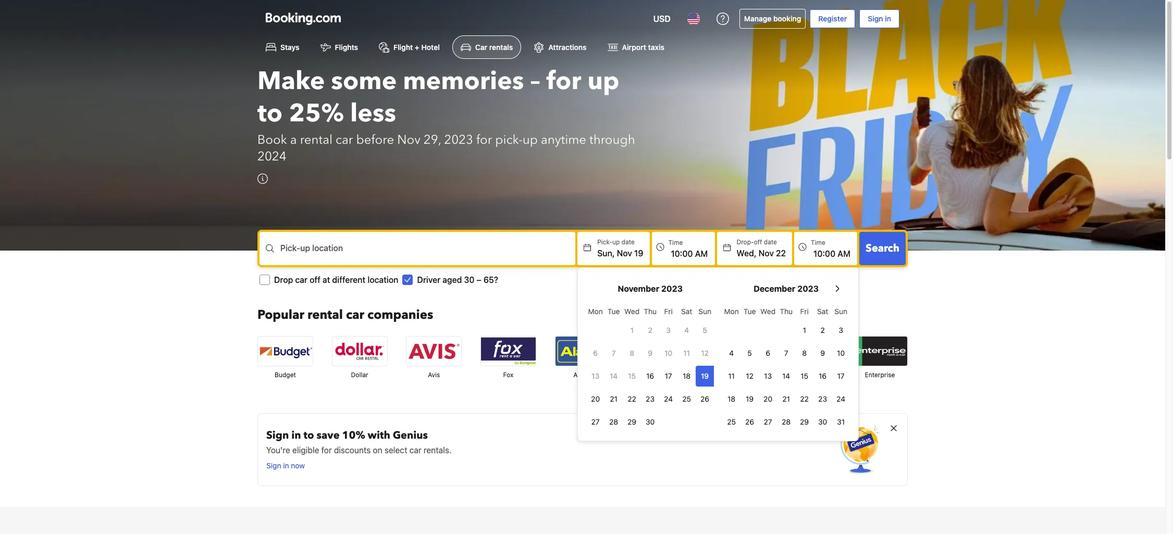 Task type: locate. For each thing, give the bounding box(es) containing it.
date right 'drop-'
[[764, 238, 777, 246]]

1 horizontal spatial 24
[[837, 395, 846, 404]]

2 6 from the left
[[766, 349, 771, 358]]

fri for december
[[801, 307, 809, 316]]

sign up you're
[[266, 429, 289, 443]]

29 for 29 checkbox
[[628, 418, 637, 427]]

30 right 29 checkbox
[[646, 418, 655, 427]]

23 November 2023 checkbox
[[641, 389, 660, 410]]

0 horizontal spatial 15
[[628, 372, 636, 381]]

1 horizontal spatial 19
[[701, 372, 709, 381]]

2 sun from the left
[[835, 307, 848, 316]]

0 horizontal spatial sat
[[682, 307, 693, 316]]

up up "sun,"
[[613, 238, 620, 246]]

20 December 2023 checkbox
[[759, 389, 778, 410]]

11 for 11 option
[[684, 349, 690, 358]]

anytime
[[541, 132, 587, 149]]

1 horizontal spatial 27
[[764, 418, 773, 427]]

2023 right 29,
[[444, 132, 473, 149]]

pick- for pick-up date sun, nov 19
[[598, 238, 613, 246]]

1 horizontal spatial 20
[[764, 395, 773, 404]]

in inside sign in to save 10% with genius you're eligible for discounts on select car rentals.
[[292, 429, 301, 443]]

book
[[258, 132, 287, 149]]

14 right the '13' checkbox
[[610, 372, 618, 381]]

2 mon from the left
[[725, 307, 739, 316]]

rentals.
[[424, 446, 452, 455]]

18
[[683, 372, 691, 381], [728, 395, 736, 404]]

to up eligible
[[304, 429, 314, 443]]

1 1 from the left
[[631, 326, 634, 335]]

0 horizontal spatial in
[[283, 462, 289, 470]]

2 right 1 november 2023 checkbox
[[648, 326, 653, 335]]

2 24 from the left
[[837, 395, 846, 404]]

2 inside option
[[821, 326, 825, 335]]

0 vertical spatial location
[[312, 244, 343, 253]]

11
[[684, 349, 690, 358], [729, 372, 735, 381]]

popular rental car companies
[[258, 307, 433, 324]]

1 horizontal spatial 30
[[646, 418, 655, 427]]

pick-
[[598, 238, 613, 246], [281, 244, 300, 253]]

fri
[[665, 307, 673, 316], [801, 307, 809, 316]]

4 for 4 december 2023 option
[[730, 349, 734, 358]]

24 December 2023 checkbox
[[832, 389, 851, 410]]

1 horizontal spatial to
[[304, 429, 314, 443]]

1 vertical spatial location
[[368, 275, 399, 285]]

18 inside checkbox
[[683, 372, 691, 381]]

aged
[[443, 275, 462, 285]]

2 7 from the left
[[785, 349, 789, 358]]

sun for december 2023
[[835, 307, 848, 316]]

1 14 from the left
[[610, 372, 618, 381]]

15 right "14 november 2023" "checkbox"
[[628, 372, 636, 381]]

grid
[[587, 302, 714, 433], [723, 302, 851, 433]]

19 inside cell
[[701, 372, 709, 381]]

1 for november
[[631, 326, 634, 335]]

1 10 from the left
[[665, 349, 673, 358]]

6 right 5 option
[[766, 349, 771, 358]]

3 December 2023 checkbox
[[832, 320, 851, 341]]

fri up 3 november 2023 option
[[665, 307, 673, 316]]

1 horizontal spatial 12
[[746, 372, 754, 381]]

0 vertical spatial to
[[258, 97, 283, 131]]

0 horizontal spatial off
[[310, 275, 321, 285]]

to inside make some memories – for up to 25% less book a rental car before nov 29, 2023 for pick-up anytime through 2024
[[258, 97, 283, 131]]

22 right 21 checkbox
[[628, 395, 637, 404]]

0 vertical spatial 25
[[683, 395, 691, 404]]

hertz logo image
[[779, 337, 833, 366]]

26 inside 'option'
[[746, 418, 755, 427]]

1 horizontal spatial 13
[[765, 372, 772, 381]]

car
[[336, 132, 353, 149], [295, 275, 308, 285], [346, 307, 365, 324], [410, 446, 422, 455]]

19 cell
[[696, 364, 714, 387]]

2 horizontal spatial 19
[[746, 395, 754, 404]]

flight
[[394, 43, 413, 52]]

nov right wed,
[[759, 249, 774, 258]]

popular
[[258, 307, 305, 324]]

1 date from the left
[[622, 238, 635, 246]]

1 8 from the left
[[630, 349, 635, 358]]

0 horizontal spatial 17
[[665, 372, 673, 381]]

2 8 from the left
[[803, 349, 807, 358]]

2 14 from the left
[[783, 372, 791, 381]]

0 horizontal spatial pick-
[[281, 244, 300, 253]]

1 vertical spatial to
[[304, 429, 314, 443]]

6 December 2023 checkbox
[[759, 343, 778, 364]]

28 for 28 checkbox
[[782, 418, 791, 427]]

location right 'different'
[[368, 275, 399, 285]]

1 29 from the left
[[628, 418, 637, 427]]

sat
[[682, 307, 693, 316], [818, 307, 829, 316]]

16 inside option
[[647, 372, 655, 381]]

27 for 27 option
[[592, 418, 600, 427]]

up inside pick-up date sun, nov 19
[[613, 238, 620, 246]]

sign inside sign in to save 10% with genius you're eligible for discounts on select car rentals.
[[266, 429, 289, 443]]

13 right 12 december 2023 option
[[765, 372, 772, 381]]

17 for 17 checkbox
[[838, 372, 845, 381]]

december
[[754, 284, 796, 294]]

pick- inside pick-up date sun, nov 19
[[598, 238, 613, 246]]

15 December 2023 checkbox
[[796, 366, 814, 387]]

17 right 16 option
[[665, 372, 673, 381]]

some
[[331, 64, 397, 99]]

2 vertical spatial sign
[[266, 462, 281, 470]]

2024
[[258, 148, 287, 165]]

23 December 2023 checkbox
[[814, 389, 832, 410]]

1 3 from the left
[[667, 326, 671, 335]]

enterprise logo image
[[853, 337, 908, 366]]

0 vertical spatial 11
[[684, 349, 690, 358]]

thu
[[644, 307, 657, 316], [780, 307, 793, 316]]

1 vertical spatial 12
[[746, 372, 754, 381]]

mon up the alamo logo
[[588, 307, 603, 316]]

23 left 24 option
[[646, 395, 655, 404]]

2023 right 'december'
[[798, 284, 819, 294]]

25 for 25 november 2023 option
[[683, 395, 691, 404]]

1 horizontal spatial 28
[[782, 418, 791, 427]]

date inside "drop-off date wed, nov 22"
[[764, 238, 777, 246]]

4 for 4 checkbox
[[685, 326, 689, 335]]

1 vertical spatial 18
[[728, 395, 736, 404]]

for down attractions
[[547, 64, 582, 99]]

0 horizontal spatial grid
[[587, 302, 714, 433]]

12 right 11 option
[[701, 349, 709, 358]]

2 left 3 december 2023 checkbox
[[821, 326, 825, 335]]

0 horizontal spatial 14
[[610, 372, 618, 381]]

2 10 from the left
[[837, 349, 845, 358]]

24 right 23 checkbox
[[837, 395, 846, 404]]

14
[[610, 372, 618, 381], [783, 372, 791, 381]]

thu up 2 november 2023 checkbox on the bottom right
[[644, 307, 657, 316]]

1 vertical spatial 25
[[728, 418, 736, 427]]

5 for the 5 option
[[703, 326, 708, 335]]

1 November 2023 checkbox
[[623, 320, 641, 341]]

22 right wed,
[[776, 249, 786, 258]]

12 inside 12 december 2023 option
[[746, 372, 754, 381]]

0 vertical spatial 26
[[701, 395, 710, 404]]

24 for 24 december 2023 option
[[837, 395, 846, 404]]

1 horizontal spatial thu
[[780, 307, 793, 316]]

1 wed from the left
[[625, 307, 640, 316]]

12
[[701, 349, 709, 358], [746, 372, 754, 381]]

1 sat from the left
[[682, 307, 693, 316]]

sun up the 5 option
[[699, 307, 712, 316]]

13 inside 13 december 2023 option
[[765, 372, 772, 381]]

1 horizontal spatial pick-
[[598, 238, 613, 246]]

sat up 4 checkbox
[[682, 307, 693, 316]]

2 15 from the left
[[801, 372, 809, 381]]

7 right 6 option
[[612, 349, 616, 358]]

6 inside checkbox
[[766, 349, 771, 358]]

1 horizontal spatial nov
[[617, 249, 632, 258]]

7 right 6 checkbox
[[785, 349, 789, 358]]

29 inside 29 checkbox
[[628, 418, 637, 427]]

make
[[258, 64, 325, 99]]

1 left 2 november 2023 checkbox on the bottom right
[[631, 326, 634, 335]]

date for 22
[[764, 238, 777, 246]]

1 horizontal spatial 9
[[821, 349, 825, 358]]

1 horizontal spatial 3
[[839, 326, 844, 335]]

30 inside option
[[819, 418, 828, 427]]

1 horizontal spatial 6
[[766, 349, 771, 358]]

6
[[594, 349, 598, 358], [766, 349, 771, 358]]

15 inside 15 november 2023 option
[[628, 372, 636, 381]]

up up drop car off at different location
[[300, 244, 310, 253]]

21
[[610, 395, 618, 404], [783, 395, 790, 404]]

11 right 10 option
[[684, 349, 690, 358]]

2 1 from the left
[[803, 326, 807, 335]]

9 for 9 option on the right bottom
[[821, 349, 825, 358]]

0 horizontal spatial –
[[477, 275, 482, 285]]

26
[[701, 395, 710, 404], [746, 418, 755, 427]]

14 inside "checkbox"
[[610, 372, 618, 381]]

7
[[612, 349, 616, 358], [785, 349, 789, 358]]

22 December 2023 checkbox
[[796, 389, 814, 410]]

now
[[291, 462, 305, 470]]

5 right 4 december 2023 option
[[748, 349, 752, 358]]

12 for 12 checkbox
[[701, 349, 709, 358]]

1 mon from the left
[[588, 307, 603, 316]]

9 right 8 november 2023 checkbox
[[648, 349, 653, 358]]

1 vertical spatial –
[[477, 275, 482, 285]]

november
[[618, 284, 660, 294]]

tue down november
[[608, 307, 620, 316]]

0 horizontal spatial mon tue wed thu
[[588, 307, 657, 316]]

15 right 14 'checkbox'
[[801, 372, 809, 381]]

1 horizontal spatial mon tue wed thu
[[725, 307, 793, 316]]

16 inside checkbox
[[819, 372, 827, 381]]

18 left the 19 checkbox
[[728, 395, 736, 404]]

–
[[531, 64, 541, 99], [477, 275, 482, 285]]

25 inside checkbox
[[728, 418, 736, 427]]

0 horizontal spatial 27
[[592, 418, 600, 427]]

1 horizontal spatial 2
[[821, 326, 825, 335]]

7 inside 7 'option'
[[612, 349, 616, 358]]

tue for november
[[608, 307, 620, 316]]

mon tue wed thu
[[588, 307, 657, 316], [725, 307, 793, 316]]

25 for "25 december 2023" checkbox
[[728, 418, 736, 427]]

up
[[588, 64, 620, 99], [523, 132, 538, 149], [613, 238, 620, 246], [300, 244, 310, 253]]

– inside make some memories – for up to 25% less book a rental car before nov 29, 2023 for pick-up anytime through 2024
[[531, 64, 541, 99]]

23 inside checkbox
[[819, 395, 828, 404]]

19 right 18 option
[[746, 395, 754, 404]]

0 vertical spatial 12
[[701, 349, 709, 358]]

sign right register
[[868, 14, 884, 23]]

20 inside option
[[764, 395, 773, 404]]

0 horizontal spatial 23
[[646, 395, 655, 404]]

1 horizontal spatial sat
[[818, 307, 829, 316]]

9 inside checkbox
[[648, 349, 653, 358]]

29 right 28 checkbox
[[800, 418, 809, 427]]

1 13 from the left
[[592, 372, 600, 381]]

sun
[[699, 307, 712, 316], [835, 307, 848, 316]]

1 6 from the left
[[594, 349, 598, 358]]

sixt
[[726, 371, 737, 379]]

2 for december
[[821, 326, 825, 335]]

0 horizontal spatial tue
[[608, 307, 620, 316]]

+
[[415, 43, 420, 52]]

23 for 23 checkbox
[[819, 395, 828, 404]]

22 right 21 december 2023 'checkbox'
[[801, 395, 809, 404]]

8 inside checkbox
[[630, 349, 635, 358]]

27 inside option
[[592, 418, 600, 427]]

26 inside option
[[701, 395, 710, 404]]

0 horizontal spatial 26
[[701, 395, 710, 404]]

2 vertical spatial for
[[321, 446, 332, 455]]

30 November 2023 checkbox
[[641, 412, 660, 433]]

mon tue wed thu for december
[[725, 307, 793, 316]]

airport
[[622, 43, 647, 52]]

0 horizontal spatial 4
[[685, 326, 689, 335]]

14 right 13 december 2023 option
[[783, 372, 791, 381]]

1 horizontal spatial 1
[[803, 326, 807, 335]]

19
[[635, 249, 644, 258], [701, 372, 709, 381], [746, 395, 754, 404]]

13 inside the '13' checkbox
[[592, 372, 600, 381]]

usd
[[654, 14, 671, 23]]

15
[[628, 372, 636, 381], [801, 372, 809, 381]]

4 inside option
[[730, 349, 734, 358]]

2 wed from the left
[[761, 307, 776, 316]]

2 20 from the left
[[764, 395, 773, 404]]

19 right "sun,"
[[635, 249, 644, 258]]

28
[[610, 418, 619, 427], [782, 418, 791, 427]]

2 November 2023 checkbox
[[641, 320, 660, 341]]

nov
[[397, 132, 421, 149], [617, 249, 632, 258], [759, 249, 774, 258]]

6 inside option
[[594, 349, 598, 358]]

sign in now link
[[266, 461, 452, 472]]

0 horizontal spatial fri
[[665, 307, 673, 316]]

date
[[622, 238, 635, 246], [764, 238, 777, 246]]

18 for 18 checkbox
[[683, 372, 691, 381]]

26 November 2023 checkbox
[[696, 389, 714, 410]]

2 horizontal spatial 22
[[801, 395, 809, 404]]

nov inside "drop-off date wed, nov 22"
[[759, 249, 774, 258]]

1 17 from the left
[[665, 372, 673, 381]]

1 16 from the left
[[647, 372, 655, 381]]

2023 right november
[[662, 284, 683, 294]]

sat for december 2023
[[818, 307, 829, 316]]

18 right '17 november 2023' checkbox on the bottom right of the page
[[683, 372, 691, 381]]

in for now
[[283, 462, 289, 470]]

10 inside checkbox
[[837, 349, 845, 358]]

0 vertical spatial 19
[[635, 249, 644, 258]]

1 vertical spatial 19
[[701, 372, 709, 381]]

1 horizontal spatial location
[[368, 275, 399, 285]]

2 13 from the left
[[765, 372, 772, 381]]

1 horizontal spatial 7
[[785, 349, 789, 358]]

1 28 from the left
[[610, 418, 619, 427]]

12 for 12 december 2023 option
[[746, 372, 754, 381]]

29 inside "29 december 2023" checkbox
[[800, 418, 809, 427]]

1 horizontal spatial sun
[[835, 307, 848, 316]]

1 24 from the left
[[664, 395, 673, 404]]

28 December 2023 checkbox
[[778, 412, 796, 433]]

booking.com online hotel reservations image
[[266, 13, 341, 25]]

4 November 2023 checkbox
[[678, 320, 696, 341]]

27 left the "28 november 2023" checkbox
[[592, 418, 600, 427]]

30 inside "option"
[[646, 418, 655, 427]]

3 for november 2023
[[667, 326, 671, 335]]

1 20 from the left
[[591, 395, 600, 404]]

12 December 2023 checkbox
[[741, 366, 759, 387]]

dollar
[[351, 371, 368, 379]]

30
[[464, 275, 475, 285], [646, 418, 655, 427], [819, 418, 828, 427]]

2 29 from the left
[[800, 418, 809, 427]]

wed down 'december'
[[761, 307, 776, 316]]

10 right 9 option on the right bottom
[[837, 349, 845, 358]]

0 horizontal spatial to
[[258, 97, 283, 131]]

10 November 2023 checkbox
[[660, 343, 678, 364]]

1 horizontal spatial 17
[[838, 372, 845, 381]]

sun for november 2023
[[699, 307, 712, 316]]

to inside sign in to save 10% with genius you're eligible for discounts on select car rentals.
[[304, 429, 314, 443]]

28 for the "28 november 2023" checkbox
[[610, 418, 619, 427]]

19 right 18 checkbox
[[701, 372, 709, 381]]

20
[[591, 395, 600, 404], [764, 395, 773, 404]]

car down 'different'
[[346, 307, 365, 324]]

rental down at
[[308, 307, 343, 324]]

1 horizontal spatial mon
[[725, 307, 739, 316]]

27
[[592, 418, 600, 427], [764, 418, 773, 427]]

23 left 24 december 2023 option
[[819, 395, 828, 404]]

– for for
[[531, 64, 541, 99]]

4
[[685, 326, 689, 335], [730, 349, 734, 358]]

2 fri from the left
[[801, 307, 809, 316]]

0 horizontal spatial thu
[[644, 307, 657, 316]]

2 23 from the left
[[819, 395, 828, 404]]

1 horizontal spatial 2023
[[662, 284, 683, 294]]

0 horizontal spatial 11
[[684, 349, 690, 358]]

2 16 from the left
[[819, 372, 827, 381]]

21 inside checkbox
[[610, 395, 618, 404]]

1 horizontal spatial for
[[477, 132, 492, 149]]

nov inside pick-up date sun, nov 19
[[617, 249, 632, 258]]

1 vertical spatial sign
[[266, 429, 289, 443]]

1 9 from the left
[[648, 349, 653, 358]]

2 tue from the left
[[744, 307, 756, 316]]

11 left 12 december 2023 option
[[729, 372, 735, 381]]

19 for the 19 checkbox
[[746, 395, 754, 404]]

tue
[[608, 307, 620, 316], [744, 307, 756, 316]]

26 December 2023 checkbox
[[741, 412, 759, 433]]

0 vertical spatial in
[[886, 14, 892, 23]]

search
[[866, 242, 900, 256]]

12 November 2023 checkbox
[[696, 343, 714, 364]]

nov for sun,
[[617, 249, 632, 258]]

for down "save"
[[321, 446, 332, 455]]

11 November 2023 checkbox
[[678, 343, 696, 364]]

date up november
[[622, 238, 635, 246]]

0 vertical spatial 5
[[703, 326, 708, 335]]

off up wed,
[[754, 238, 763, 246]]

1 horizontal spatial 23
[[819, 395, 828, 404]]

25 left 26 option
[[683, 395, 691, 404]]

1 vertical spatial 11
[[729, 372, 735, 381]]

you're
[[266, 446, 290, 455]]

25 inside option
[[683, 395, 691, 404]]

13 December 2023 checkbox
[[759, 366, 778, 387]]

rental right a
[[300, 132, 333, 149]]

drop-
[[737, 238, 754, 246]]

12 inside 12 checkbox
[[701, 349, 709, 358]]

30 right aged
[[464, 275, 475, 285]]

4 right 3 november 2023 option
[[685, 326, 689, 335]]

25 December 2023 checkbox
[[723, 412, 741, 433]]

22
[[776, 249, 786, 258], [628, 395, 637, 404], [801, 395, 809, 404]]

3 right 2 december 2023 option
[[839, 326, 844, 335]]

car right drop
[[295, 275, 308, 285]]

27 November 2023 checkbox
[[587, 412, 605, 433]]

23 inside checkbox
[[646, 395, 655, 404]]

2 mon tue wed thu from the left
[[725, 307, 793, 316]]

17 inside checkbox
[[665, 372, 673, 381]]

5
[[703, 326, 708, 335], [748, 349, 752, 358]]

27 for 27 december 2023 "option"
[[764, 418, 773, 427]]

0 horizontal spatial mon
[[588, 307, 603, 316]]

nov right "sun,"
[[617, 249, 632, 258]]

1 23 from the left
[[646, 395, 655, 404]]

– left 65?
[[477, 275, 482, 285]]

20 inside option
[[591, 395, 600, 404]]

9 right 8 option
[[821, 349, 825, 358]]

11 inside option
[[684, 349, 690, 358]]

avis
[[428, 371, 440, 379]]

1 horizontal spatial 22
[[776, 249, 786, 258]]

2 inside checkbox
[[648, 326, 653, 335]]

0 horizontal spatial 12
[[701, 349, 709, 358]]

20 right the 19 checkbox
[[764, 395, 773, 404]]

for left pick-
[[477, 132, 492, 149]]

0 horizontal spatial 8
[[630, 349, 635, 358]]

3 right 2 november 2023 checkbox on the bottom right
[[667, 326, 671, 335]]

1 horizontal spatial in
[[292, 429, 301, 443]]

fri up 1 checkbox
[[801, 307, 809, 316]]

1 horizontal spatial 25
[[728, 418, 736, 427]]

8 right 7 'option' at the right bottom of page
[[630, 349, 635, 358]]

2 date from the left
[[764, 238, 777, 246]]

1 horizontal spatial fri
[[801, 307, 809, 316]]

16 November 2023 checkbox
[[641, 366, 660, 387]]

airport taxis link
[[599, 35, 673, 59]]

0 horizontal spatial 2023
[[444, 132, 473, 149]]

26 right 25 november 2023 option
[[701, 395, 710, 404]]

1 horizontal spatial date
[[764, 238, 777, 246]]

2 28 from the left
[[782, 418, 791, 427]]

discounts
[[334, 446, 371, 455]]

0 horizontal spatial 28
[[610, 418, 619, 427]]

0 horizontal spatial 10
[[665, 349, 673, 358]]

up left anytime
[[523, 132, 538, 149]]

sat for november 2023
[[682, 307, 693, 316]]

9 for 9 november 2023 checkbox
[[648, 349, 653, 358]]

sat up 2 december 2023 option
[[818, 307, 829, 316]]

1 tue from the left
[[608, 307, 620, 316]]

1 21 from the left
[[610, 395, 618, 404]]

1 horizontal spatial 15
[[801, 372, 809, 381]]

3 inside checkbox
[[839, 326, 844, 335]]

wed up 1 november 2023 checkbox
[[625, 307, 640, 316]]

location up at
[[312, 244, 343, 253]]

0 vertical spatial –
[[531, 64, 541, 99]]

register
[[819, 14, 847, 23]]

8 right 7 december 2023 checkbox
[[803, 349, 807, 358]]

date inside pick-up date sun, nov 19
[[622, 238, 635, 246]]

17 inside checkbox
[[838, 372, 845, 381]]

2 9 from the left
[[821, 349, 825, 358]]

1 horizontal spatial 5
[[748, 349, 752, 358]]

sixt logo image
[[704, 337, 759, 366]]

9
[[648, 349, 653, 358], [821, 349, 825, 358]]

see terms and conditions for more information image
[[258, 174, 268, 184], [258, 174, 268, 184]]

location
[[312, 244, 343, 253], [368, 275, 399, 285]]

2 sat from the left
[[818, 307, 829, 316]]

17 right 16 checkbox
[[838, 372, 845, 381]]

6 left 7 'option' at the right bottom of page
[[594, 349, 598, 358]]

15 inside the 15 option
[[801, 372, 809, 381]]

1 sun from the left
[[699, 307, 712, 316]]

0 horizontal spatial 16
[[647, 372, 655, 381]]

1 thu from the left
[[644, 307, 657, 316]]

1 horizontal spatial 4
[[730, 349, 734, 358]]

car rentals link
[[453, 35, 522, 59]]

1 horizontal spatial 8
[[803, 349, 807, 358]]

mon tue wed thu up 1 november 2023 checkbox
[[588, 307, 657, 316]]

11 inside checkbox
[[729, 372, 735, 381]]

1 horizontal spatial 29
[[800, 418, 809, 427]]

8 December 2023 checkbox
[[796, 343, 814, 364]]

6 for 6 checkbox
[[766, 349, 771, 358]]

12 left 13 december 2023 option
[[746, 372, 754, 381]]

2 3 from the left
[[839, 326, 844, 335]]

24
[[664, 395, 673, 404], [837, 395, 846, 404]]

30 right "29 december 2023" checkbox
[[819, 418, 828, 427]]

1 horizontal spatial 26
[[746, 418, 755, 427]]

register link
[[810, 9, 856, 28]]

2 thu from the left
[[780, 307, 793, 316]]

sign down you're
[[266, 462, 281, 470]]

1 vertical spatial 4
[[730, 349, 734, 358]]

14 inside 'checkbox'
[[783, 372, 791, 381]]

3 for december 2023
[[839, 326, 844, 335]]

wed
[[625, 307, 640, 316], [761, 307, 776, 316]]

23
[[646, 395, 655, 404], [819, 395, 828, 404]]

24 right the 23 checkbox
[[664, 395, 673, 404]]

21 right 20 december 2023 option in the bottom right of the page
[[783, 395, 790, 404]]

0 vertical spatial off
[[754, 238, 763, 246]]

sign
[[868, 14, 884, 23], [266, 429, 289, 443], [266, 462, 281, 470]]

16 right 15 november 2023 option
[[647, 372, 655, 381]]

3 inside option
[[667, 326, 671, 335]]

2 2 from the left
[[821, 326, 825, 335]]

16 right hertz
[[819, 372, 827, 381]]

mon tue wed thu down 'december'
[[725, 307, 793, 316]]

pick- up "sun,"
[[598, 238, 613, 246]]

1 15 from the left
[[628, 372, 636, 381]]

1 fri from the left
[[665, 307, 673, 316]]

10 December 2023 checkbox
[[832, 343, 851, 364]]

9 inside option
[[821, 349, 825, 358]]

0 horizontal spatial 1
[[631, 326, 634, 335]]

tue down 'december'
[[744, 307, 756, 316]]

off left at
[[310, 275, 321, 285]]

2 27 from the left
[[764, 418, 773, 427]]

pick- for pick-up location
[[281, 244, 300, 253]]

off
[[754, 238, 763, 246], [310, 275, 321, 285]]

14 November 2023 checkbox
[[605, 366, 623, 387]]

1 mon tue wed thu from the left
[[588, 307, 657, 316]]

4 left 5 option
[[730, 349, 734, 358]]

car left before
[[336, 132, 353, 149]]

car down genius
[[410, 446, 422, 455]]

27 inside "option"
[[764, 418, 773, 427]]

18 inside option
[[728, 395, 736, 404]]

10 inside option
[[665, 349, 673, 358]]

1 left 2 december 2023 option
[[803, 326, 807, 335]]

avis logo image
[[407, 337, 462, 366]]

15 for the 15 option
[[801, 372, 809, 381]]

2 grid from the left
[[723, 302, 851, 433]]

25
[[683, 395, 691, 404], [728, 418, 736, 427]]

thu down december 2023
[[780, 307, 793, 316]]

13
[[592, 372, 600, 381], [765, 372, 772, 381]]

24 November 2023 checkbox
[[660, 389, 678, 410]]

1 horizontal spatial tue
[[744, 307, 756, 316]]

20 left 21 checkbox
[[591, 395, 600, 404]]

1 horizontal spatial 14
[[783, 372, 791, 381]]

1 horizontal spatial 21
[[783, 395, 790, 404]]

before
[[356, 132, 394, 149]]

4 inside checkbox
[[685, 326, 689, 335]]

– down the attractions link
[[531, 64, 541, 99]]

10
[[665, 349, 673, 358], [837, 349, 845, 358]]

1 27 from the left
[[592, 418, 600, 427]]

car inside make some memories – for up to 25% less book a rental car before nov 29, 2023 for pick-up anytime through 2024
[[336, 132, 353, 149]]

8 for 8 option
[[803, 349, 807, 358]]

26 for 26 option
[[701, 395, 710, 404]]

1 7 from the left
[[612, 349, 616, 358]]

7 inside 7 december 2023 checkbox
[[785, 349, 789, 358]]

28 right 27 december 2023 "option"
[[782, 418, 791, 427]]

21 inside 'checkbox'
[[783, 395, 790, 404]]

1 grid from the left
[[587, 302, 714, 433]]

1 2 from the left
[[648, 326, 653, 335]]

sign in now
[[266, 462, 305, 470]]

14 for 14 'checkbox'
[[783, 372, 791, 381]]

8 inside option
[[803, 349, 807, 358]]

2 17 from the left
[[838, 372, 845, 381]]

26 for 26 december 2023 'option'
[[746, 418, 755, 427]]

0 horizontal spatial sun
[[699, 307, 712, 316]]

2 21 from the left
[[783, 395, 790, 404]]

0 horizontal spatial date
[[622, 238, 635, 246]]

usd button
[[647, 6, 677, 31]]

30 December 2023 checkbox
[[814, 412, 832, 433]]

0 vertical spatial sign
[[868, 14, 884, 23]]

25 left 26 december 2023 'option'
[[728, 418, 736, 427]]



Task type: vqa. For each thing, say whether or not it's contained in the screenshot.


Task type: describe. For each thing, give the bounding box(es) containing it.
less
[[350, 97, 396, 131]]

7 December 2023 checkbox
[[778, 343, 796, 364]]

airport taxis
[[622, 43, 665, 52]]

16 for 16 option
[[647, 372, 655, 381]]

7 for 7 'option' at the right bottom of page
[[612, 349, 616, 358]]

thu for november
[[644, 307, 657, 316]]

11 December 2023 checkbox
[[723, 366, 741, 387]]

65?
[[484, 275, 498, 285]]

22 November 2023 checkbox
[[623, 389, 641, 410]]

15 November 2023 checkbox
[[623, 366, 641, 387]]

2 for november
[[648, 326, 653, 335]]

alamo logo image
[[556, 337, 610, 366]]

tue for december
[[744, 307, 756, 316]]

with
[[368, 429, 390, 443]]

date for 19
[[622, 238, 635, 246]]

19 November 2023 checkbox
[[696, 366, 714, 387]]

1 vertical spatial off
[[310, 275, 321, 285]]

fox logo image
[[481, 337, 536, 366]]

up down airport taxis link
[[588, 64, 620, 99]]

sign for now
[[266, 462, 281, 470]]

17 for '17 november 2023' checkbox on the bottom right of the page
[[665, 372, 673, 381]]

21 December 2023 checkbox
[[778, 389, 796, 410]]

pick-
[[496, 132, 523, 149]]

29,
[[424, 132, 441, 149]]

10 for 10 december 2023 checkbox
[[837, 349, 845, 358]]

thrifty
[[648, 371, 667, 379]]

save
[[317, 429, 340, 443]]

13 for 13 december 2023 option
[[765, 372, 772, 381]]

for inside sign in to save 10% with genius you're eligible for discounts on select car rentals.
[[321, 446, 332, 455]]

stays
[[281, 43, 300, 52]]

wed for december
[[761, 307, 776, 316]]

1 vertical spatial rental
[[308, 307, 343, 324]]

25%
[[289, 97, 344, 131]]

21 November 2023 checkbox
[[605, 389, 623, 410]]

drop car off at different location
[[274, 275, 399, 285]]

off inside "drop-off date wed, nov 22"
[[754, 238, 763, 246]]

2023 for december
[[798, 284, 819, 294]]

16 December 2023 checkbox
[[814, 366, 832, 387]]

30 for 30 option
[[819, 418, 828, 427]]

23 for the 23 checkbox
[[646, 395, 655, 404]]

select
[[385, 446, 408, 455]]

enterprise
[[865, 371, 896, 379]]

9 November 2023 checkbox
[[641, 343, 660, 364]]

flight + hotel
[[394, 43, 440, 52]]

19 for 19 november 2023 checkbox
[[701, 372, 709, 381]]

memories
[[403, 64, 524, 99]]

wed,
[[737, 249, 757, 258]]

flights link
[[312, 35, 367, 59]]

1 December 2023 checkbox
[[796, 320, 814, 341]]

19 inside pick-up date sun, nov 19
[[635, 249, 644, 258]]

driver
[[417, 275, 441, 285]]

8 for 8 november 2023 checkbox
[[630, 349, 635, 358]]

hertz
[[798, 371, 814, 379]]

a
[[290, 132, 297, 149]]

11 for 11 december 2023 checkbox
[[729, 372, 735, 381]]

mon tue wed thu for november
[[588, 307, 657, 316]]

car rentals
[[475, 43, 513, 52]]

at
[[323, 275, 330, 285]]

22 for 22 option
[[628, 395, 637, 404]]

dollar logo image
[[332, 337, 387, 366]]

2 December 2023 checkbox
[[814, 320, 832, 341]]

7 for 7 december 2023 checkbox
[[785, 349, 789, 358]]

20 for 20 december 2023 option in the bottom right of the page
[[764, 395, 773, 404]]

29 for "29 december 2023" checkbox
[[800, 418, 809, 427]]

thu for december
[[780, 307, 793, 316]]

0 horizontal spatial 30
[[464, 275, 475, 285]]

17 November 2023 checkbox
[[660, 366, 678, 387]]

10%
[[342, 429, 365, 443]]

different
[[332, 275, 366, 285]]

budget logo image
[[258, 337, 313, 366]]

make some memories – for up to 25% less book a rental car before nov 29, 2023 for pick-up anytime through 2024
[[258, 64, 635, 165]]

fri for november
[[665, 307, 673, 316]]

nov for wed,
[[759, 249, 774, 258]]

companies
[[368, 307, 433, 324]]

in for to
[[292, 429, 301, 443]]

6 for 6 option
[[594, 349, 598, 358]]

28 November 2023 checkbox
[[605, 412, 623, 433]]

sun,
[[598, 249, 615, 258]]

on
[[373, 446, 383, 455]]

manage
[[744, 14, 772, 23]]

17 December 2023 checkbox
[[832, 366, 851, 387]]

2023 inside make some memories – for up to 25% less book a rental car before nov 29, 2023 for pick-up anytime through 2024
[[444, 132, 473, 149]]

6 November 2023 checkbox
[[587, 343, 605, 364]]

wed for november
[[625, 307, 640, 316]]

31 December 2023 checkbox
[[832, 412, 851, 433]]

flight + hotel link
[[371, 35, 448, 59]]

5 for 5 option
[[748, 349, 752, 358]]

2023 for november
[[662, 284, 683, 294]]

car
[[475, 43, 488, 52]]

manage booking link
[[740, 9, 806, 29]]

rental inside make some memories – for up to 25% less book a rental car before nov 29, 2023 for pick-up anytime through 2024
[[300, 132, 333, 149]]

21 for 21 december 2023 'checkbox'
[[783, 395, 790, 404]]

sign in
[[868, 14, 892, 23]]

0 vertical spatial for
[[547, 64, 582, 99]]

car inside sign in to save 10% with genius you're eligible for discounts on select car rentals.
[[410, 446, 422, 455]]

1 for december
[[803, 326, 807, 335]]

9 December 2023 checkbox
[[814, 343, 832, 364]]

taxis
[[648, 43, 665, 52]]

flights
[[335, 43, 358, 52]]

18 November 2023 checkbox
[[678, 366, 696, 387]]

budget
[[275, 371, 296, 379]]

13 for the '13' checkbox
[[592, 372, 600, 381]]

through
[[590, 132, 635, 149]]

5 December 2023 checkbox
[[741, 343, 759, 364]]

10 for 10 option
[[665, 349, 673, 358]]

25 November 2023 checkbox
[[678, 389, 696, 410]]

0 horizontal spatial location
[[312, 244, 343, 253]]

22 inside "drop-off date wed, nov 22"
[[776, 249, 786, 258]]

– for 65?
[[477, 275, 482, 285]]

24 for 24 option
[[664, 395, 673, 404]]

15 for 15 november 2023 option
[[628, 372, 636, 381]]

4 December 2023 checkbox
[[723, 343, 741, 364]]

14 December 2023 checkbox
[[778, 366, 796, 387]]

3 November 2023 checkbox
[[660, 320, 678, 341]]

20 for 20 option
[[591, 395, 600, 404]]

5 November 2023 checkbox
[[696, 320, 714, 341]]

thrifty logo image
[[630, 337, 685, 366]]

grid for december
[[723, 302, 851, 433]]

december 2023
[[754, 284, 819, 294]]

14 for "14 november 2023" "checkbox"
[[610, 372, 618, 381]]

20 November 2023 checkbox
[[587, 389, 605, 410]]

drop-off date wed, nov 22
[[737, 238, 786, 258]]

27 December 2023 checkbox
[[759, 412, 778, 433]]

18 December 2023 checkbox
[[723, 389, 741, 410]]

genius
[[393, 429, 428, 443]]

sign for to
[[266, 429, 289, 443]]

16 for 16 checkbox
[[819, 372, 827, 381]]

sign in to save 10% with genius you're eligible for discounts on select car rentals.
[[266, 429, 452, 455]]

drop
[[274, 275, 293, 285]]

pick-up date sun, nov 19
[[598, 238, 644, 258]]

13 November 2023 checkbox
[[587, 366, 605, 387]]

29 December 2023 checkbox
[[796, 412, 814, 433]]

attractions
[[549, 43, 587, 52]]

alamo
[[574, 371, 592, 379]]

booking
[[774, 14, 802, 23]]

18 for 18 option
[[728, 395, 736, 404]]

nov inside make some memories – for up to 25% less book a rental car before nov 29, 2023 for pick-up anytime through 2024
[[397, 132, 421, 149]]

grid for november
[[587, 302, 714, 433]]

sign in link
[[860, 9, 900, 28]]

Pick-up location field
[[281, 249, 576, 261]]

21 for 21 checkbox
[[610, 395, 618, 404]]

search button
[[860, 232, 906, 266]]

manage booking
[[744, 14, 802, 23]]

19 December 2023 checkbox
[[741, 389, 759, 410]]

eligible
[[293, 446, 319, 455]]

mon for december
[[725, 307, 739, 316]]

pick-up location
[[281, 244, 343, 253]]

november 2023
[[618, 284, 683, 294]]

22 for 22 december 2023 option
[[801, 395, 809, 404]]

mon for november
[[588, 307, 603, 316]]

hotel
[[422, 43, 440, 52]]

30 for 30 "option"
[[646, 418, 655, 427]]

fox
[[503, 371, 514, 379]]

stays link
[[258, 35, 308, 59]]

driver aged 30 – 65?
[[417, 275, 498, 285]]

29 November 2023 checkbox
[[623, 412, 641, 433]]

rentals
[[490, 43, 513, 52]]

31
[[838, 418, 845, 427]]

8 November 2023 checkbox
[[623, 343, 641, 364]]

attractions link
[[526, 35, 595, 59]]

7 November 2023 checkbox
[[605, 343, 623, 364]]



